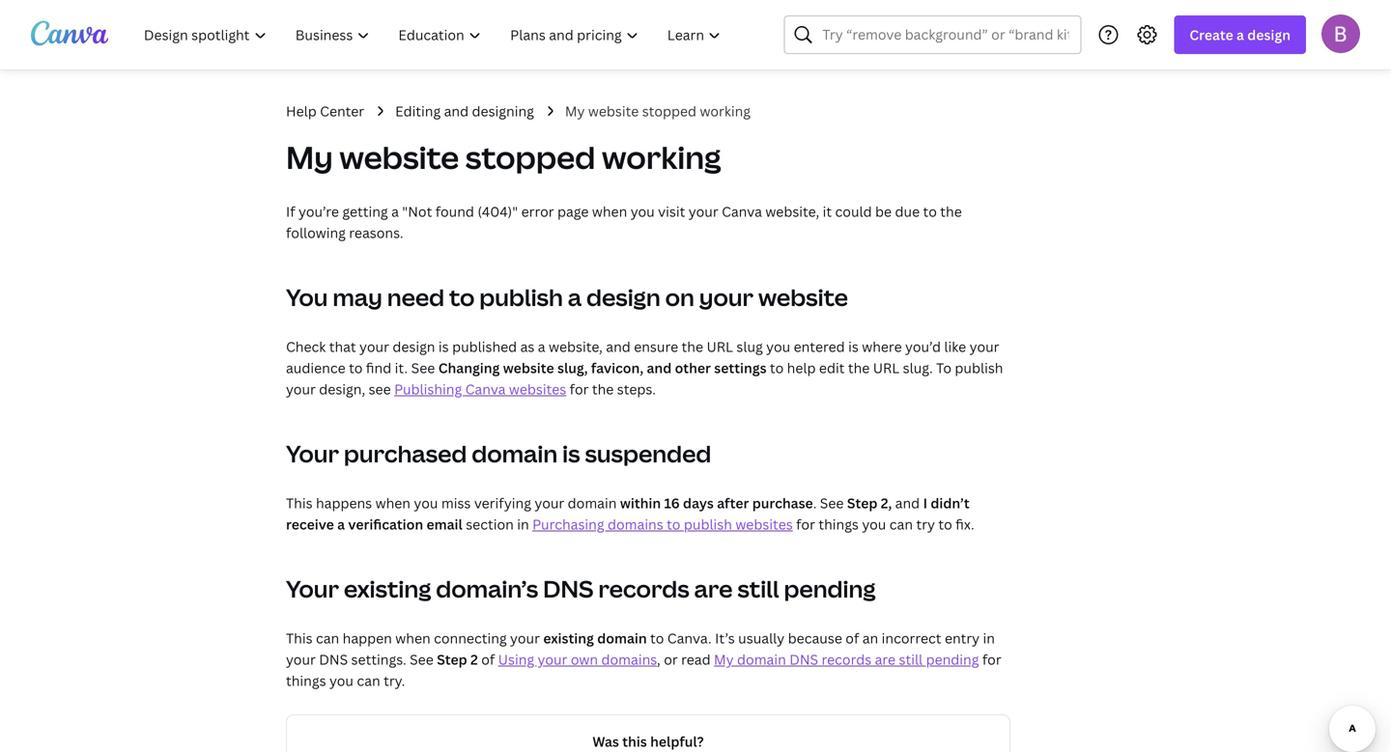 Task type: locate. For each thing, give the bounding box(es) containing it.
the right edit on the right
[[848, 359, 870, 377]]

designing
[[472, 102, 534, 120]]

see right .
[[820, 494, 844, 512]]

0 horizontal spatial step
[[437, 651, 467, 669]]

website, inside check that your design is published as a website, and ensure the url slug you entered is where you'd like your audience to find it. see
[[549, 338, 603, 356]]

design left on
[[586, 282, 660, 313]]

pending
[[784, 573, 876, 605], [926, 651, 979, 669]]

1 vertical spatial in
[[983, 629, 995, 648]]

your inside to canva. it's usually because of an incorrect entry in your dns settings. see
[[286, 651, 316, 669]]

can left try
[[889, 515, 913, 534]]

visit
[[658, 202, 685, 221]]

to up ,
[[650, 629, 664, 648]]

2 horizontal spatial dns
[[789, 651, 818, 669]]

your down audience
[[286, 380, 316, 398]]

in down the verifying
[[517, 515, 529, 534]]

0 horizontal spatial in
[[517, 515, 529, 534]]

0 vertical spatial are
[[694, 573, 733, 605]]

1 this from the top
[[286, 494, 313, 512]]

0 vertical spatial your
[[286, 438, 339, 469]]

dns
[[543, 573, 594, 605], [319, 651, 348, 669], [789, 651, 818, 669]]

2 horizontal spatial my
[[714, 651, 734, 669]]

when up settings.
[[395, 629, 431, 648]]

editing and designing link
[[395, 100, 534, 122]]

0 horizontal spatial is
[[438, 338, 449, 356]]

url down where
[[873, 359, 900, 377]]

1 your from the top
[[286, 438, 339, 469]]

happens
[[316, 494, 372, 512]]

a right as
[[538, 338, 545, 356]]

stopped
[[642, 102, 696, 120], [465, 136, 595, 178]]

my website stopped working
[[565, 102, 751, 120], [286, 136, 721, 178]]

happen
[[343, 629, 392, 648]]

my down "help"
[[286, 136, 333, 178]]

0 vertical spatial working
[[700, 102, 751, 120]]

domain up purchasing
[[568, 494, 617, 512]]

0 horizontal spatial dns
[[319, 651, 348, 669]]

existing
[[344, 573, 431, 605], [543, 629, 594, 648]]

0 vertical spatial can
[[889, 515, 913, 534]]

things left try
[[819, 515, 859, 534]]

help center link
[[286, 100, 364, 122]]

2 horizontal spatial publish
[[955, 359, 1003, 377]]

own
[[571, 651, 598, 669]]

1 vertical spatial your
[[286, 573, 339, 605]]

your left settings.
[[286, 651, 316, 669]]

0 horizontal spatial stopped
[[465, 136, 595, 178]]

a right "create"
[[1236, 26, 1244, 44]]

working inside my website stopped working link
[[700, 102, 751, 120]]

when
[[592, 202, 627, 221], [375, 494, 411, 512], [395, 629, 431, 648]]

domain's
[[436, 573, 538, 605]]

this left happen
[[286, 629, 313, 648]]

your up happens
[[286, 438, 339, 469]]

url
[[707, 338, 733, 356], [873, 359, 900, 377]]

1 vertical spatial records
[[822, 651, 871, 669]]

stopped inside my website stopped working link
[[642, 102, 696, 120]]

it's
[[715, 629, 735, 648]]

canva right visit
[[722, 202, 762, 221]]

changing website slug, favicon, and other settings
[[438, 359, 770, 377]]

0 vertical spatial existing
[[344, 573, 431, 605]]

1 vertical spatial of
[[481, 651, 495, 669]]

domains left or
[[601, 651, 657, 669]]

your existing domain's dns records are still pending
[[286, 573, 876, 605]]

audience
[[286, 359, 345, 377]]

2 vertical spatial design
[[393, 338, 435, 356]]

a down happens
[[337, 515, 345, 534]]

be
[[875, 202, 892, 221]]

try.
[[384, 672, 405, 690]]

1 horizontal spatial pending
[[926, 651, 979, 669]]

is left where
[[848, 338, 859, 356]]

domain down usually
[[737, 651, 786, 669]]

things
[[819, 515, 859, 534], [286, 672, 326, 690]]

miss
[[441, 494, 471, 512]]

1 horizontal spatial website,
[[765, 202, 819, 221]]

you right slug
[[766, 338, 790, 356]]

0 horizontal spatial are
[[694, 573, 733, 605]]

0 horizontal spatial website,
[[549, 338, 603, 356]]

0 vertical spatial url
[[707, 338, 733, 356]]

websites down slug,
[[509, 380, 566, 398]]

your
[[286, 438, 339, 469], [286, 573, 339, 605]]

1 vertical spatial can
[[316, 629, 339, 648]]

2 vertical spatial for
[[982, 651, 1001, 669]]

website, up slug,
[[549, 338, 603, 356]]

2 horizontal spatial can
[[889, 515, 913, 534]]

you down settings.
[[329, 672, 354, 690]]

design inside dropdown button
[[1247, 26, 1291, 44]]

publish
[[479, 282, 563, 313], [955, 359, 1003, 377], [684, 515, 732, 534]]

bob builder image
[[1321, 14, 1360, 53]]

of left the an
[[845, 629, 859, 648]]

existing up the using your own domains link
[[543, 629, 594, 648]]

0 horizontal spatial design
[[393, 338, 435, 356]]

like
[[944, 338, 966, 356]]

0 vertical spatial records
[[598, 573, 689, 605]]

0 vertical spatial stopped
[[642, 102, 696, 120]]

step
[[847, 494, 877, 512], [437, 651, 467, 669]]

a left "not
[[391, 202, 399, 221]]

after
[[717, 494, 749, 512]]

still
[[737, 573, 779, 605], [899, 651, 923, 669]]

canva.
[[667, 629, 712, 648]]

design up it.
[[393, 338, 435, 356]]

still down incorrect
[[899, 651, 923, 669]]

things left 'try.'
[[286, 672, 326, 690]]

dns down happen
[[319, 651, 348, 669]]

changing
[[438, 359, 500, 377]]

0 vertical spatial design
[[1247, 26, 1291, 44]]

see
[[369, 380, 391, 398]]

your right visit
[[689, 202, 718, 221]]

1 horizontal spatial are
[[875, 651, 896, 669]]

it.
[[395, 359, 408, 377]]

the
[[940, 202, 962, 221], [682, 338, 703, 356], [848, 359, 870, 377], [592, 380, 614, 398]]

help center
[[286, 102, 364, 120]]

2 vertical spatial publish
[[684, 515, 732, 534]]

this up receive
[[286, 494, 313, 512]]

to inside if you're getting a "not found (404)" error page when you visit your canva website, it could be due to the following reasons.
[[923, 202, 937, 221]]

1 horizontal spatial still
[[899, 651, 923, 669]]

favicon,
[[591, 359, 644, 377]]

1 vertical spatial canva
[[465, 380, 506, 398]]

1 vertical spatial this
[[286, 629, 313, 648]]

0 horizontal spatial websites
[[509, 380, 566, 398]]

website, left the it
[[765, 202, 819, 221]]

1 horizontal spatial is
[[562, 438, 580, 469]]

a
[[1236, 26, 1244, 44], [391, 202, 399, 221], [568, 282, 582, 313], [538, 338, 545, 356], [337, 515, 345, 534]]

because
[[788, 629, 842, 648]]

1 vertical spatial are
[[875, 651, 896, 669]]

are down the an
[[875, 651, 896, 669]]

purchasing
[[532, 515, 604, 534]]

1 vertical spatial publish
[[955, 359, 1003, 377]]

your up using
[[510, 629, 540, 648]]

verification
[[348, 515, 423, 534]]

canva
[[722, 202, 762, 221], [465, 380, 506, 398]]

2 your from the top
[[286, 573, 339, 605]]

this
[[286, 494, 313, 512], [286, 629, 313, 648]]

can inside for things you can try.
[[357, 672, 380, 690]]

to right 'due'
[[923, 202, 937, 221]]

a up slug,
[[568, 282, 582, 313]]

0 vertical spatial for
[[570, 380, 589, 398]]

find
[[366, 359, 391, 377]]

0 vertical spatial publish
[[479, 282, 563, 313]]

see inside to canva. it's usually because of an incorrect entry in your dns settings. see
[[410, 651, 433, 669]]

0 horizontal spatial records
[[598, 573, 689, 605]]

you left visit
[[631, 202, 655, 221]]

1 horizontal spatial canva
[[722, 202, 762, 221]]

in right the entry
[[983, 629, 995, 648]]

design inside check that your design is published as a website, and ensure the url slug you entered is where you'd like your audience to find it. see
[[393, 338, 435, 356]]

my down it's
[[714, 651, 734, 669]]

the right 'due'
[[940, 202, 962, 221]]

published
[[452, 338, 517, 356]]

1 horizontal spatial existing
[[543, 629, 594, 648]]

an
[[862, 629, 878, 648]]

for inside for things you can try.
[[982, 651, 1001, 669]]

1 horizontal spatial can
[[357, 672, 380, 690]]

existing up happen
[[344, 573, 431, 605]]

publish inside to help edit the url slug. to publish your design, see
[[955, 359, 1003, 377]]

0 vertical spatial my
[[565, 102, 585, 120]]

working
[[700, 102, 751, 120], [602, 136, 721, 178]]

1 vertical spatial website,
[[549, 338, 603, 356]]

0 horizontal spatial things
[[286, 672, 326, 690]]

publish down days
[[684, 515, 732, 534]]

1 horizontal spatial publish
[[684, 515, 732, 534]]

2 vertical spatial can
[[357, 672, 380, 690]]

1 vertical spatial still
[[899, 651, 923, 669]]

as
[[520, 338, 535, 356]]

was this helpful?
[[592, 733, 704, 751]]

see
[[411, 359, 435, 377], [820, 494, 844, 512], [410, 651, 433, 669]]

2 vertical spatial my
[[714, 651, 734, 669]]

within
[[620, 494, 661, 512]]

when right page
[[592, 202, 627, 221]]

in
[[517, 515, 529, 534], [983, 629, 995, 648]]

0 vertical spatial still
[[737, 573, 779, 605]]

need
[[387, 282, 444, 313]]

0 vertical spatial things
[[819, 515, 859, 534]]

step left 2
[[437, 651, 467, 669]]

0 vertical spatial website,
[[765, 202, 819, 221]]

are up it's
[[694, 573, 733, 605]]

0 vertical spatial when
[[592, 202, 627, 221]]

things inside for things you can try.
[[286, 672, 326, 690]]

the inside check that your design is published as a website, and ensure the url slug you entered is where you'd like your audience to find it. see
[[682, 338, 703, 356]]

a inside i didn't receive a verification email
[[337, 515, 345, 534]]

1 vertical spatial my
[[286, 136, 333, 178]]

your for your existing domain's dns records are still pending
[[286, 573, 339, 605]]

step left 2,
[[847, 494, 877, 512]]

to down 16
[[667, 515, 680, 534]]

2 this from the top
[[286, 629, 313, 648]]

design,
[[319, 380, 365, 398]]

1 horizontal spatial for
[[796, 515, 815, 534]]

and up favicon,
[[606, 338, 631, 356]]

url up settings
[[707, 338, 733, 356]]

0 vertical spatial this
[[286, 494, 313, 512]]

1 vertical spatial things
[[286, 672, 326, 690]]

0 vertical spatial of
[[845, 629, 859, 648]]

0 horizontal spatial of
[[481, 651, 495, 669]]

and
[[444, 102, 469, 120], [606, 338, 631, 356], [647, 359, 672, 377], [895, 494, 920, 512]]

dns down the because on the bottom right
[[789, 651, 818, 669]]

design right "create"
[[1247, 26, 1291, 44]]

dns inside to canva. it's usually because of an incorrect entry in your dns settings. see
[[319, 651, 348, 669]]

domains down within
[[608, 515, 663, 534]]

see right settings.
[[410, 651, 433, 669]]

domains
[[608, 515, 663, 534], [601, 651, 657, 669]]

records
[[598, 573, 689, 605], [822, 651, 871, 669]]

is up this happens when you miss verifying your domain within 16 days after purchase . see step 2, and
[[562, 438, 580, 469]]

to left the help
[[770, 359, 784, 377]]

0 vertical spatial canva
[[722, 202, 762, 221]]

can down settings.
[[357, 672, 380, 690]]

2 horizontal spatial design
[[1247, 26, 1291, 44]]

0 vertical spatial see
[[411, 359, 435, 377]]

is
[[438, 338, 449, 356], [848, 338, 859, 356], [562, 438, 580, 469]]

email
[[426, 515, 462, 534]]

is up the changing
[[438, 338, 449, 356]]

1 horizontal spatial of
[[845, 629, 859, 648]]

canva down the changing
[[465, 380, 506, 398]]

of right 2
[[481, 651, 495, 669]]

when up verification
[[375, 494, 411, 512]]

1 horizontal spatial stopped
[[642, 102, 696, 120]]

0 horizontal spatial still
[[737, 573, 779, 605]]

2 horizontal spatial for
[[982, 651, 1001, 669]]

pending down the entry
[[926, 651, 979, 669]]

records down the an
[[822, 651, 871, 669]]

this
[[622, 733, 647, 751]]

0 vertical spatial websites
[[509, 380, 566, 398]]

to left 'find'
[[349, 359, 363, 377]]

2 vertical spatial see
[[410, 651, 433, 669]]

and inside check that your design is published as a website, and ensure the url slug you entered is where you'd like your audience to find it. see
[[606, 338, 631, 356]]

pending up the because on the bottom right
[[784, 573, 876, 605]]

1 vertical spatial when
[[375, 494, 411, 512]]

records up to canva. it's usually because of an incorrect entry in your dns settings. see
[[598, 573, 689, 605]]

1 horizontal spatial step
[[847, 494, 877, 512]]

this happens when you miss verifying your domain within 16 days after purchase . see step 2, and
[[286, 494, 923, 512]]

my right designing
[[565, 102, 585, 120]]

see right it.
[[411, 359, 435, 377]]

0 vertical spatial pending
[[784, 573, 876, 605]]

publish down like
[[955, 359, 1003, 377]]

see inside check that your design is published as a website, and ensure the url slug you entered is where you'd like your audience to find it. see
[[411, 359, 435, 377]]

can left happen
[[316, 629, 339, 648]]

dns down purchasing
[[543, 573, 594, 605]]

1 vertical spatial url
[[873, 359, 900, 377]]

1 horizontal spatial in
[[983, 629, 995, 648]]

1 vertical spatial existing
[[543, 629, 594, 648]]

helpful?
[[650, 733, 704, 751]]

publish up as
[[479, 282, 563, 313]]

still up usually
[[737, 573, 779, 605]]

1 horizontal spatial design
[[586, 282, 660, 313]]

you
[[631, 202, 655, 221], [766, 338, 790, 356], [414, 494, 438, 512], [862, 515, 886, 534], [329, 672, 354, 690]]

0 horizontal spatial for
[[570, 380, 589, 398]]

url inside to help edit the url slug. to publish your design, see
[[873, 359, 900, 377]]

websites down the purchase
[[735, 515, 793, 534]]

your down receive
[[286, 573, 339, 605]]

the up other
[[682, 338, 703, 356]]

website,
[[765, 202, 819, 221], [549, 338, 603, 356]]

1 horizontal spatial my
[[565, 102, 585, 120]]

websites
[[509, 380, 566, 398], [735, 515, 793, 534]]



Task type: describe. For each thing, give the bounding box(es) containing it.
in inside to canva. it's usually because of an incorrect entry in your dns settings. see
[[983, 629, 995, 648]]

2 horizontal spatial is
[[848, 338, 859, 356]]

to
[[936, 359, 951, 377]]

if
[[286, 202, 295, 221]]

0 horizontal spatial existing
[[344, 573, 431, 605]]

0 horizontal spatial pending
[[784, 573, 876, 605]]

to inside to help edit the url slug. to publish your design, see
[[770, 359, 784, 377]]

a inside dropdown button
[[1236, 26, 1244, 44]]

step 2 of using your own domains , or read my domain dns records are still pending
[[437, 651, 979, 669]]

Try "remove background" or "brand kit" search field
[[822, 16, 1069, 53]]

if you're getting a "not found (404)" error page when you visit your canva website, it could be due to the following reasons.
[[286, 202, 962, 242]]

using your own domains link
[[498, 651, 657, 669]]

section
[[466, 515, 514, 534]]

purchase
[[752, 494, 813, 512]]

and left i
[[895, 494, 920, 512]]

verifying
[[474, 494, 531, 512]]

settings
[[714, 359, 767, 377]]

you up email
[[414, 494, 438, 512]]

edit
[[819, 359, 845, 377]]

section in purchasing domains to publish websites for things you can try to fix.
[[462, 515, 974, 534]]

receive
[[286, 515, 334, 534]]

1 vertical spatial pending
[[926, 651, 979, 669]]

you down 2,
[[862, 515, 886, 534]]

2 vertical spatial when
[[395, 629, 431, 648]]

and right editing at the left of the page
[[444, 102, 469, 120]]

this can happen when connecting your existing domain
[[286, 629, 647, 648]]

0 vertical spatial my website stopped working
[[565, 102, 751, 120]]

your up 'find'
[[359, 338, 389, 356]]

you inside check that your design is published as a website, and ensure the url slug you entered is where you'd like your audience to find it. see
[[766, 338, 790, 356]]

slug,
[[557, 359, 588, 377]]

to right need
[[449, 282, 475, 313]]

fix.
[[955, 515, 974, 534]]

top level navigation element
[[131, 15, 737, 54]]

2,
[[881, 494, 892, 512]]

website, inside if you're getting a "not found (404)" error page when you visit your canva website, it could be due to the following reasons.
[[765, 202, 819, 221]]

publishing canva websites link
[[394, 380, 566, 398]]

create
[[1189, 26, 1233, 44]]

you
[[286, 282, 328, 313]]

a inside check that your design is published as a website, and ensure the url slug you entered is where you'd like your audience to find it. see
[[538, 338, 545, 356]]

1 vertical spatial for
[[796, 515, 815, 534]]

1 vertical spatial working
[[602, 136, 721, 178]]

to inside to canva. it's usually because of an incorrect entry in your dns settings. see
[[650, 629, 664, 648]]

slug.
[[903, 359, 933, 377]]

0 vertical spatial in
[[517, 515, 529, 534]]

to help edit the url slug. to publish your design, see
[[286, 359, 1003, 398]]

you inside for things you can try.
[[329, 672, 354, 690]]

could
[[835, 202, 872, 221]]

"not
[[402, 202, 432, 221]]

publishing canva websites for the steps.
[[394, 380, 656, 398]]

check
[[286, 338, 326, 356]]

getting
[[342, 202, 388, 221]]

publishing
[[394, 380, 462, 398]]

purchased
[[344, 438, 467, 469]]

1 vertical spatial see
[[820, 494, 844, 512]]

1 vertical spatial stopped
[[465, 136, 595, 178]]

editing and designing
[[395, 102, 534, 120]]

found
[[435, 202, 474, 221]]

entered
[[794, 338, 845, 356]]

1 vertical spatial design
[[586, 282, 660, 313]]

settings.
[[351, 651, 406, 669]]

0 vertical spatial step
[[847, 494, 877, 512]]

suspended
[[585, 438, 711, 469]]

other
[[675, 359, 711, 377]]

and down ensure
[[647, 359, 672, 377]]

1 vertical spatial domains
[[601, 651, 657, 669]]

0 horizontal spatial publish
[[479, 282, 563, 313]]

.
[[813, 494, 817, 512]]

1 vertical spatial step
[[437, 651, 467, 669]]

incorrect
[[882, 629, 941, 648]]

domain up for things you can try.
[[597, 629, 647, 648]]

entry
[[945, 629, 980, 648]]

domain up the verifying
[[472, 438, 558, 469]]

due
[[895, 202, 920, 221]]

0 vertical spatial domains
[[608, 515, 663, 534]]

to canva. it's usually because of an incorrect entry in your dns settings. see
[[286, 629, 995, 669]]

0 horizontal spatial can
[[316, 629, 339, 648]]

ensure
[[634, 338, 678, 356]]

connecting
[[434, 629, 507, 648]]

to right try
[[938, 515, 952, 534]]

16
[[664, 494, 680, 512]]

when inside if you're getting a "not found (404)" error page when you visit your canva website, it could be due to the following reasons.
[[592, 202, 627, 221]]

check that your design is published as a website, and ensure the url slug you entered is where you'd like your audience to find it. see
[[286, 338, 999, 377]]

the inside to help edit the url slug. to publish your design, see
[[848, 359, 870, 377]]

read
[[681, 651, 711, 669]]

try
[[916, 515, 935, 534]]

a inside if you're getting a "not found (404)" error page when you visit your canva website, it could be due to the following reasons.
[[391, 202, 399, 221]]

page
[[557, 202, 589, 221]]

you may need to publish a design on your website
[[286, 282, 848, 313]]

may
[[333, 282, 382, 313]]

i didn't receive a verification email
[[286, 494, 970, 534]]

url inside check that your design is published as a website, and ensure the url slug you entered is where you'd like your audience to find it. see
[[707, 338, 733, 356]]

your right on
[[699, 282, 754, 313]]

your inside if you're getting a "not found (404)" error page when you visit your canva website, it could be due to the following reasons.
[[689, 202, 718, 221]]

this for this can happen when connecting your existing domain
[[286, 629, 313, 648]]

your for your purchased domain is suspended
[[286, 438, 339, 469]]

to inside check that your design is published as a website, and ensure the url slug you entered is where you'd like your audience to find it. see
[[349, 359, 363, 377]]

this for this happens when you miss verifying your domain within 16 days after purchase . see step 2, and
[[286, 494, 313, 512]]

steps.
[[617, 380, 656, 398]]

create a design button
[[1174, 15, 1306, 54]]

i
[[923, 494, 927, 512]]

your purchased domain is suspended
[[286, 438, 711, 469]]

the inside if you're getting a "not found (404)" error page when you visit your canva website, it could be due to the following reasons.
[[940, 202, 962, 221]]

2
[[470, 651, 478, 669]]

your left own
[[538, 651, 567, 669]]

purchasing domains to publish websites link
[[532, 515, 793, 534]]

your up purchasing
[[535, 494, 564, 512]]

where
[[862, 338, 902, 356]]

that
[[329, 338, 356, 356]]

it
[[823, 202, 832, 221]]

(404)"
[[478, 202, 518, 221]]

you inside if you're getting a "not found (404)" error page when you visit your canva website, it could be due to the following reasons.
[[631, 202, 655, 221]]

reasons.
[[349, 224, 403, 242]]

center
[[320, 102, 364, 120]]

0 horizontal spatial my
[[286, 136, 333, 178]]

you're
[[298, 202, 339, 221]]

the down changing website slug, favicon, and other settings
[[592, 380, 614, 398]]

0 horizontal spatial canva
[[465, 380, 506, 398]]

your inside to help edit the url slug. to publish your design, see
[[286, 380, 316, 398]]

canva inside if you're getting a "not found (404)" error page when you visit your canva website, it could be due to the following reasons.
[[722, 202, 762, 221]]

error
[[521, 202, 554, 221]]

help
[[286, 102, 317, 120]]

help
[[787, 359, 816, 377]]

days
[[683, 494, 714, 512]]

1 vertical spatial websites
[[735, 515, 793, 534]]

using
[[498, 651, 534, 669]]

1 horizontal spatial dns
[[543, 573, 594, 605]]

1 horizontal spatial things
[[819, 515, 859, 534]]

for things you can try.
[[286, 651, 1001, 690]]

of inside to canva. it's usually because of an incorrect entry in your dns settings. see
[[845, 629, 859, 648]]

your right like
[[969, 338, 999, 356]]

slug
[[736, 338, 763, 356]]

was
[[592, 733, 619, 751]]

1 horizontal spatial records
[[822, 651, 871, 669]]

1 vertical spatial my website stopped working
[[286, 136, 721, 178]]



Task type: vqa. For each thing, say whether or not it's contained in the screenshot.
bottommost pending
yes



